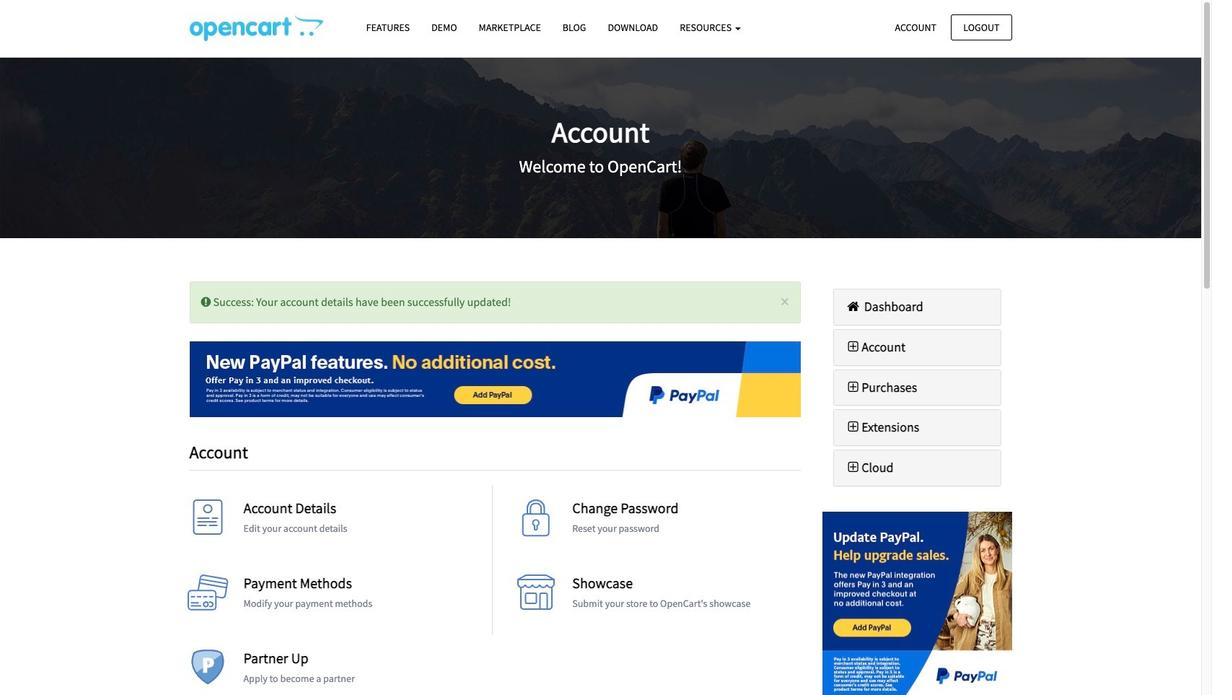 Task type: vqa. For each thing, say whether or not it's contained in the screenshot.
bottom paypal image
yes



Task type: locate. For each thing, give the bounding box(es) containing it.
showcase image
[[515, 575, 558, 618]]

0 vertical spatial plus square o image
[[845, 341, 862, 354]]

paypal image
[[189, 341, 801, 417], [823, 512, 1012, 695]]

1 vertical spatial plus square o image
[[845, 381, 862, 394]]

payment methods image
[[186, 575, 229, 618]]

0 horizontal spatial paypal image
[[189, 341, 801, 417]]

2 plus square o image from the top
[[845, 461, 862, 474]]

1 plus square o image from the top
[[845, 421, 862, 434]]

home image
[[845, 300, 862, 313]]

apply to become a partner image
[[186, 650, 229, 693]]

1 plus square o image from the top
[[845, 341, 862, 354]]

plus square o image
[[845, 341, 862, 354], [845, 381, 862, 394]]

1 horizontal spatial paypal image
[[823, 512, 1012, 695]]

account image
[[186, 500, 229, 543]]

0 vertical spatial paypal image
[[189, 341, 801, 417]]

plus square o image
[[845, 421, 862, 434], [845, 461, 862, 474]]

1 vertical spatial paypal image
[[823, 512, 1012, 695]]

0 vertical spatial plus square o image
[[845, 421, 862, 434]]

1 vertical spatial plus square o image
[[845, 461, 862, 474]]



Task type: describe. For each thing, give the bounding box(es) containing it.
2 plus square o image from the top
[[845, 381, 862, 394]]

opencart - your account image
[[189, 15, 323, 41]]

exclamation circle image
[[201, 296, 211, 308]]

change password image
[[515, 500, 558, 543]]



